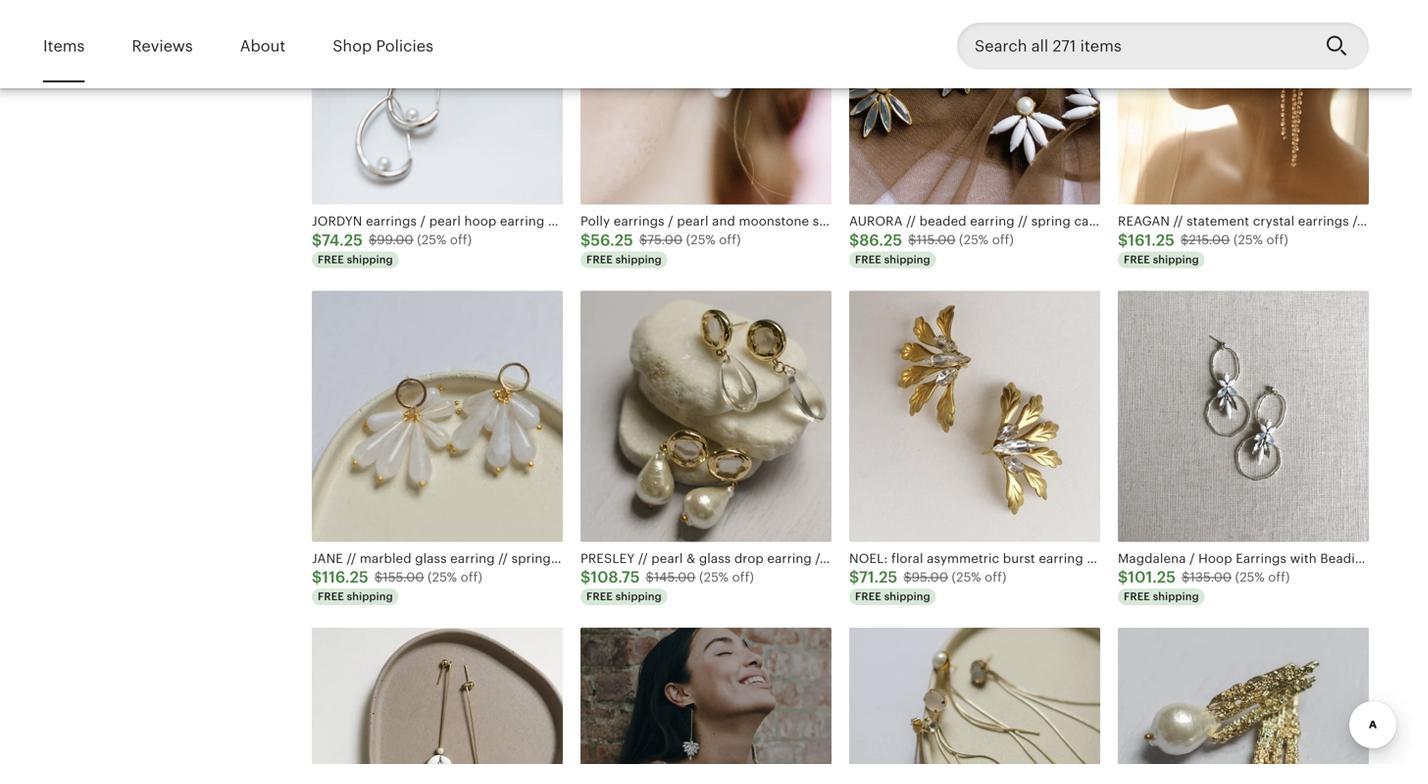 Task type: vqa. For each thing, say whether or not it's contained in the screenshot.


Task type: locate. For each thing, give the bounding box(es) containing it.
2 horizontal spatial capsule
[[1075, 214, 1123, 229]]

vera // stud earring with detachable tassel // spring capsule image
[[850, 628, 1101, 764]]

shipping down the '101.25'
[[1154, 591, 1200, 603]]

glass
[[415, 551, 447, 566], [699, 551, 731, 566]]

74.25
[[322, 231, 363, 249]]

spring
[[1032, 214, 1071, 229], [1367, 214, 1406, 229], [512, 551, 551, 566], [829, 551, 868, 566]]

off) inside presley // pearl & glass drop earring // spring capsule $ 108.75 $ 145.00 (25% off) free shipping
[[733, 570, 755, 585]]

polly earrings / pearl and moonstone stud earring / classic wedding style $ 56.25 $ 75.00 (25% off) free shipping
[[581, 214, 1034, 266]]

earring inside aurora // beaded earring // spring capsule $ 86.25 $ 115.00 (25% off) free shipping
[[971, 214, 1015, 229]]

beaded
[[920, 214, 967, 229]]

earring inside the noel: floral asymmetric burst earring with crystal / boho chic $ 71.25 $ 95.00 (25% off) free shipping
[[1039, 551, 1084, 566]]

shipping down 161.25
[[1154, 253, 1200, 266]]

spring left c in the right top of the page
[[1367, 214, 1406, 229]]

(25% down statement
[[1234, 233, 1264, 247]]

$ down magdalena
[[1119, 569, 1129, 586]]

crystal right statement
[[1254, 214, 1295, 229]]

1 glass from the left
[[415, 551, 447, 566]]

free down 108.75
[[587, 591, 613, 603]]

1 vertical spatial crystal
[[1118, 551, 1159, 566]]

jane
[[312, 551, 343, 566]]

stud
[[813, 214, 841, 229]]

$ down aurora
[[850, 231, 860, 249]]

noel:
[[850, 551, 888, 566]]

155.00
[[383, 570, 424, 585]]

items link
[[43, 24, 85, 69]]

with inside magdalena / hoop earrings with beading / wedd $ 101.25 $ 135.00 (25% off) free shipping
[[1291, 551, 1318, 566]]

$ down presley
[[581, 569, 591, 586]]

shipping down the 99.00
[[347, 253, 393, 266]]

capsule up 71.25
[[872, 551, 920, 566]]

shipping down 95.00
[[885, 591, 931, 603]]

pearl inside the polly earrings / pearl and moonstone stud earring / classic wedding style $ 56.25 $ 75.00 (25% off) free shipping
[[677, 214, 709, 229]]

$ down minimalist
[[581, 231, 591, 249]]

with right earrings at the bottom
[[1291, 551, 1318, 566]]

shipping down 116.25
[[347, 591, 393, 603]]

pearl inside jordyn earrings / pearl hoop earring / minimalist bridal earrings $ 74.25 $ 99.00 (25% off) free shipping
[[429, 214, 461, 229]]

aurora
[[850, 214, 903, 229]]

pearl
[[429, 214, 461, 229], [677, 214, 709, 229], [652, 551, 683, 566]]

earring right 'marbled'
[[451, 551, 495, 566]]

1 earrings from the left
[[366, 214, 417, 229]]

pearl for 99.00
[[429, 214, 461, 229]]

2 glass from the left
[[699, 551, 731, 566]]

wedding
[[947, 214, 1001, 229]]

reviews link
[[132, 24, 193, 69]]

2 with from the left
[[1291, 551, 1318, 566]]

capsule
[[1075, 214, 1123, 229], [555, 551, 603, 566], [872, 551, 920, 566]]

policies
[[376, 37, 434, 55]]

earrings
[[1237, 551, 1287, 566]]

earring right burst
[[1039, 551, 1084, 566]]

108.75
[[591, 569, 640, 586]]

off) down drop
[[733, 570, 755, 585]]

off) inside jordyn earrings / pearl hoop earring / minimalist bridal earrings $ 74.25 $ 99.00 (25% off) free shipping
[[450, 233, 472, 247]]

magdalena / hoop earrings with beading / wedding day silver earring image
[[1119, 291, 1370, 542]]

116.25
[[322, 569, 369, 586]]

pearl up 145.00
[[652, 551, 683, 566]]

earring
[[500, 214, 545, 229], [844, 214, 889, 229], [971, 214, 1015, 229], [451, 551, 495, 566], [768, 551, 812, 566], [1039, 551, 1084, 566]]

polly earrings / pearl and moonstone stud earring / classic wedding style image
[[581, 0, 832, 205]]

free down "74.25"
[[318, 253, 344, 266]]

0 horizontal spatial glass
[[415, 551, 447, 566]]

boho
[[1172, 551, 1204, 566]]

off) down burst
[[985, 570, 1007, 585]]

(25% inside the noel: floral asymmetric burst earring with crystal / boho chic $ 71.25 $ 95.00 (25% off) free shipping
[[952, 570, 982, 585]]

95.00
[[912, 570, 949, 585]]

shipping
[[347, 253, 393, 266], [616, 253, 662, 266], [885, 253, 931, 266], [1154, 253, 1200, 266], [347, 591, 393, 603], [616, 591, 662, 603], [885, 591, 931, 603], [1154, 591, 1200, 603]]

off) inside reagan // statement crystal earrings // spring c $ 161.25 $ 215.00 (25% off) free shipping
[[1267, 233, 1289, 247]]

4 earrings from the left
[[1299, 214, 1350, 229]]

0 horizontal spatial capsule
[[555, 551, 603, 566]]

shop policies
[[333, 37, 434, 55]]

0 horizontal spatial crystal
[[1118, 551, 1159, 566]]

1 with from the left
[[1088, 551, 1114, 566]]

spring up 71.25
[[829, 551, 868, 566]]

earring right drop
[[768, 551, 812, 566]]

crystal inside the noel: floral asymmetric burst earring with crystal / boho chic $ 71.25 $ 95.00 (25% off) free shipping
[[1118, 551, 1159, 566]]

shipping down 75.00
[[616, 253, 662, 266]]

capsule up 108.75
[[555, 551, 603, 566]]

reagan
[[1119, 214, 1171, 229]]

glass right &
[[699, 551, 731, 566]]

capsule inside aurora // beaded earring // spring capsule $ 86.25 $ 115.00 (25% off) free shipping
[[1075, 214, 1123, 229]]

off) inside the polly earrings / pearl and moonstone stud earring / classic wedding style $ 56.25 $ 75.00 (25% off) free shipping
[[720, 233, 741, 247]]

shipping inside the noel: floral asymmetric burst earring with crystal / boho chic $ 71.25 $ 95.00 (25% off) free shipping
[[885, 591, 931, 603]]

paige // pearl drop earring // spring capsule image
[[1119, 628, 1370, 764]]

free
[[318, 253, 344, 266], [587, 253, 613, 266], [856, 253, 882, 266], [1124, 253, 1151, 266], [318, 591, 344, 603], [587, 591, 613, 603], [856, 591, 882, 603], [1124, 591, 1151, 603]]

off) down the style
[[993, 233, 1015, 247]]

free down 56.25
[[587, 253, 613, 266]]

$ down boho
[[1182, 570, 1191, 585]]

1 horizontal spatial capsule
[[872, 551, 920, 566]]

2 earrings from the left
[[614, 214, 665, 229]]

earrings
[[366, 214, 417, 229], [614, 214, 665, 229], [664, 214, 715, 229], [1299, 214, 1350, 229]]

spring inside reagan // statement crystal earrings // spring c $ 161.25 $ 215.00 (25% off) free shipping
[[1367, 214, 1406, 229]]

items
[[43, 37, 85, 55]]

free inside magdalena / hoop earrings with beading / wedd $ 101.25 $ 135.00 (25% off) free shipping
[[1124, 591, 1151, 603]]

polly
[[581, 214, 610, 229]]

earring inside presley // pearl & glass drop earring // spring capsule $ 108.75 $ 145.00 (25% off) free shipping
[[768, 551, 812, 566]]

(25% down earrings at the bottom
[[1236, 570, 1265, 585]]

free down 86.25 on the right top of page
[[856, 253, 882, 266]]

about link
[[240, 24, 286, 69]]

(25% down asymmetric at the right of the page
[[952, 570, 982, 585]]

reagan // statement crystal earrings // spring capsule image
[[1119, 0, 1370, 205]]

pearl left and
[[677, 214, 709, 229]]

(25% down and
[[687, 233, 716, 247]]

spring inside presley // pearl & glass drop earring // spring capsule $ 108.75 $ 145.00 (25% off) free shipping
[[829, 551, 868, 566]]

presley // pearl & glass drop earring // spring capsule image
[[581, 291, 832, 542]]

(25%
[[417, 233, 447, 247], [687, 233, 716, 247], [960, 233, 989, 247], [1234, 233, 1264, 247], [428, 570, 457, 585], [700, 570, 729, 585], [952, 570, 982, 585], [1236, 570, 1265, 585]]

shop policies link
[[333, 24, 434, 69]]

off) inside magdalena / hoop earrings with beading / wedd $ 101.25 $ 135.00 (25% off) free shipping
[[1269, 570, 1291, 585]]

(25% down wedding
[[960, 233, 989, 247]]

crystal
[[1254, 214, 1295, 229], [1118, 551, 1159, 566]]

earring right hoop
[[500, 214, 545, 229]]

with
[[1088, 551, 1114, 566], [1291, 551, 1318, 566]]

spring right wedding
[[1032, 214, 1071, 229]]

with left magdalena
[[1088, 551, 1114, 566]]

115.00
[[917, 233, 956, 247]]

off) down hoop
[[450, 233, 472, 247]]

sasha // beaded art nouveau earring [gold or silver] // 2022 image
[[581, 628, 832, 764]]

/
[[421, 214, 426, 229], [548, 214, 554, 229], [668, 214, 674, 229], [892, 214, 898, 229], [1163, 551, 1168, 566], [1190, 551, 1196, 566], [1376, 551, 1381, 566]]

free down the '101.25'
[[1124, 591, 1151, 603]]

crystal up the '101.25'
[[1118, 551, 1159, 566]]

145.00
[[654, 570, 696, 585]]

1 horizontal spatial glass
[[699, 551, 731, 566]]

//
[[907, 214, 917, 229], [1019, 214, 1028, 229], [1174, 214, 1184, 229], [1353, 214, 1363, 229], [347, 551, 357, 566], [499, 551, 508, 566], [639, 551, 648, 566], [816, 551, 825, 566]]

noel: floral asymmetric burst earring with crystal / boho chic image
[[850, 291, 1101, 542]]

pearl for 56.25
[[677, 214, 709, 229]]

off)
[[450, 233, 472, 247], [720, 233, 741, 247], [993, 233, 1015, 247], [1267, 233, 1289, 247], [461, 570, 483, 585], [733, 570, 755, 585], [985, 570, 1007, 585], [1269, 570, 1291, 585]]

off) down and
[[720, 233, 741, 247]]

spring left presley
[[512, 551, 551, 566]]

c
[[1410, 214, 1413, 229]]

pearl left hoop
[[429, 214, 461, 229]]

71.25
[[860, 569, 898, 586]]

free down 71.25
[[856, 591, 882, 603]]

0 vertical spatial crystal
[[1254, 214, 1295, 229]]

free down 161.25
[[1124, 253, 1151, 266]]

Search all 271 items text field
[[958, 23, 1311, 70]]

$ down "bridal"
[[640, 233, 648, 247]]

burst
[[1004, 551, 1036, 566]]

1 horizontal spatial with
[[1291, 551, 1318, 566]]

capsule right the style
[[1075, 214, 1123, 229]]

reagan // statement crystal earrings // spring c $ 161.25 $ 215.00 (25% off) free shipping
[[1119, 214, 1413, 266]]

off) right the 215.00
[[1267, 233, 1289, 247]]

(25% right 145.00
[[700, 570, 729, 585]]

(25% inside reagan // statement crystal earrings // spring c $ 161.25 $ 215.00 (25% off) free shipping
[[1234, 233, 1264, 247]]

shipping down 86.25 on the right top of page
[[885, 253, 931, 266]]

bridal
[[625, 214, 661, 229]]

(25% right the 99.00
[[417, 233, 447, 247]]

free inside the polly earrings / pearl and moonstone stud earring / classic wedding style $ 56.25 $ 75.00 (25% off) free shipping
[[587, 253, 613, 266]]

$ right 108.75
[[646, 570, 654, 585]]

off) down earrings at the bottom
[[1269, 570, 1291, 585]]

floral
[[892, 551, 924, 566]]

shipping inside aurora // beaded earring // spring capsule $ 86.25 $ 115.00 (25% off) free shipping
[[885, 253, 931, 266]]

(25% right "155.00"
[[428, 570, 457, 585]]

$
[[312, 231, 322, 249], [581, 231, 591, 249], [850, 231, 860, 249], [1119, 231, 1129, 249], [369, 233, 377, 247], [640, 233, 648, 247], [909, 233, 917, 247], [1181, 233, 1190, 247], [312, 569, 322, 586], [581, 569, 591, 586], [850, 569, 860, 586], [1119, 569, 1129, 586], [375, 570, 383, 585], [646, 570, 654, 585], [904, 570, 912, 585], [1182, 570, 1191, 585]]

shipping down 108.75
[[616, 591, 662, 603]]

75.00
[[648, 233, 683, 247]]

free down 116.25
[[318, 591, 344, 603]]

glass up "155.00"
[[415, 551, 447, 566]]

1 horizontal spatial crystal
[[1254, 214, 1295, 229]]

earring up 86.25 on the right top of page
[[844, 214, 889, 229]]

capsule inside jane // marbled glass earring // spring capsule $ 116.25 $ 155.00 (25% off) free shipping
[[555, 551, 603, 566]]

0 horizontal spatial with
[[1088, 551, 1114, 566]]

marbled
[[360, 551, 412, 566]]

off) right "155.00"
[[461, 570, 483, 585]]

crystal inside reagan // statement crystal earrings // spring c $ 161.25 $ 215.00 (25% off) free shipping
[[1254, 214, 1295, 229]]

earring right beaded
[[971, 214, 1015, 229]]

style
[[1004, 214, 1034, 229]]

magdalena
[[1119, 551, 1187, 566]]

(25% inside jordyn earrings / pearl hoop earring / minimalist bridal earrings $ 74.25 $ 99.00 (25% off) free shipping
[[417, 233, 447, 247]]



Task type: describe. For each thing, give the bounding box(es) containing it.
earring inside jane // marbled glass earring // spring capsule $ 116.25 $ 155.00 (25% off) free shipping
[[451, 551, 495, 566]]

reviews
[[132, 37, 193, 55]]

statement
[[1187, 214, 1250, 229]]

jordyn earrings / pearl hoop earring / minimalist bridal earrings image
[[312, 0, 563, 205]]

(25% inside jane // marbled glass earring // spring capsule $ 116.25 $ 155.00 (25% off) free shipping
[[428, 570, 457, 585]]

earring inside the polly earrings / pearl and moonstone stud earring / classic wedding style $ 56.25 $ 75.00 (25% off) free shipping
[[844, 214, 889, 229]]

noel: floral asymmetric burst earring with crystal / boho chic $ 71.25 $ 95.00 (25% off) free shipping
[[850, 551, 1234, 603]]

earrings inside the polly earrings / pearl and moonstone stud earring / classic wedding style $ 56.25 $ 75.00 (25% off) free shipping
[[614, 214, 665, 229]]

wedd
[[1384, 551, 1413, 566]]

shipping inside the polly earrings / pearl and moonstone stud earring / classic wedding style $ 56.25 $ 75.00 (25% off) free shipping
[[616, 253, 662, 266]]

215.00
[[1190, 233, 1231, 247]]

capsule inside presley // pearl & glass drop earring // spring capsule $ 108.75 $ 145.00 (25% off) free shipping
[[872, 551, 920, 566]]

99.00
[[377, 233, 414, 247]]

magdalena / hoop earrings with beading / wedd $ 101.25 $ 135.00 (25% off) free shipping
[[1119, 551, 1413, 603]]

presley
[[581, 551, 635, 566]]

aurora // beaded earring // spring capsule $ 86.25 $ 115.00 (25% off) free shipping
[[850, 214, 1123, 266]]

shipping inside jordyn earrings / pearl hoop earring / minimalist bridal earrings $ 74.25 $ 99.00 (25% off) free shipping
[[347, 253, 393, 266]]

spring inside jane // marbled glass earring // spring capsule $ 116.25 $ 155.00 (25% off) free shipping
[[512, 551, 551, 566]]

(25% inside aurora // beaded earring // spring capsule $ 86.25 $ 115.00 (25% off) free shipping
[[960, 233, 989, 247]]

101.25
[[1129, 569, 1176, 586]]

135.00
[[1191, 570, 1232, 585]]

jordyn
[[312, 214, 363, 229]]

about
[[240, 37, 286, 55]]

shop
[[333, 37, 372, 55]]

earrings inside reagan // statement crystal earrings // spring c $ 161.25 $ 215.00 (25% off) free shipping
[[1299, 214, 1350, 229]]

minimalist
[[557, 214, 621, 229]]

shipping inside magdalena / hoop earrings with beading / wedd $ 101.25 $ 135.00 (25% off) free shipping
[[1154, 591, 1200, 603]]

free inside the noel: floral asymmetric burst earring with crystal / boho chic $ 71.25 $ 95.00 (25% off) free shipping
[[856, 591, 882, 603]]

$ down 'marbled'
[[375, 570, 383, 585]]

(25% inside magdalena / hoop earrings with beading / wedd $ 101.25 $ 135.00 (25% off) free shipping
[[1236, 570, 1265, 585]]

shipping inside presley // pearl & glass drop earring // spring capsule $ 108.75 $ 145.00 (25% off) free shipping
[[616, 591, 662, 603]]

&
[[687, 551, 696, 566]]

pearl inside presley // pearl & glass drop earring // spring capsule $ 108.75 $ 145.00 (25% off) free shipping
[[652, 551, 683, 566]]

hoop
[[1199, 551, 1233, 566]]

off) inside the noel: floral asymmetric burst earring with crystal / boho chic $ 71.25 $ 95.00 (25% off) free shipping
[[985, 570, 1007, 585]]

glass inside presley // pearl & glass drop earring // spring capsule $ 108.75 $ 145.00 (25% off) free shipping
[[699, 551, 731, 566]]

$ down floral
[[904, 570, 912, 585]]

mia // minimalist beaded drop earring // 2022 image
[[312, 628, 563, 764]]

free inside aurora // beaded earring // spring capsule $ 86.25 $ 115.00 (25% off) free shipping
[[856, 253, 882, 266]]

free inside jane // marbled glass earring // spring capsule $ 116.25 $ 155.00 (25% off) free shipping
[[318, 591, 344, 603]]

$ down jordyn
[[312, 231, 322, 249]]

shipping inside jane // marbled glass earring // spring capsule $ 116.25 $ 155.00 (25% off) free shipping
[[347, 591, 393, 603]]

$ down reagan
[[1119, 231, 1129, 249]]

free inside presley // pearl & glass drop earring // spring capsule $ 108.75 $ 145.00 (25% off) free shipping
[[587, 591, 613, 603]]

shipping inside reagan // statement crystal earrings // spring c $ 161.25 $ 215.00 (25% off) free shipping
[[1154, 253, 1200, 266]]

drop
[[735, 551, 764, 566]]

beading
[[1321, 551, 1372, 566]]

classic
[[901, 214, 943, 229]]

earring inside jordyn earrings / pearl hoop earring / minimalist bridal earrings $ 74.25 $ 99.00 (25% off) free shipping
[[500, 214, 545, 229]]

jane // marbled glass earring // spring capsule $ 116.25 $ 155.00 (25% off) free shipping
[[312, 551, 603, 603]]

spring inside aurora // beaded earring // spring capsule $ 86.25 $ 115.00 (25% off) free shipping
[[1032, 214, 1071, 229]]

$ down classic
[[909, 233, 917, 247]]

161.25
[[1129, 231, 1175, 249]]

$ right 161.25
[[1181, 233, 1190, 247]]

jordyn earrings / pearl hoop earring / minimalist bridal earrings $ 74.25 $ 99.00 (25% off) free shipping
[[312, 214, 715, 266]]

(25% inside the polly earrings / pearl and moonstone stud earring / classic wedding style $ 56.25 $ 75.00 (25% off) free shipping
[[687, 233, 716, 247]]

$ down noel:
[[850, 569, 860, 586]]

jane // marbled glass earring // spring capsule image
[[312, 291, 563, 542]]

asymmetric
[[927, 551, 1000, 566]]

off) inside jane // marbled glass earring // spring capsule $ 116.25 $ 155.00 (25% off) free shipping
[[461, 570, 483, 585]]

$ down jane
[[312, 569, 322, 586]]

glass inside jane // marbled glass earring // spring capsule $ 116.25 $ 155.00 (25% off) free shipping
[[415, 551, 447, 566]]

and
[[713, 214, 736, 229]]

free inside jordyn earrings / pearl hoop earring / minimalist bridal earrings $ 74.25 $ 99.00 (25% off) free shipping
[[318, 253, 344, 266]]

(25% inside presley // pearl & glass drop earring // spring capsule $ 108.75 $ 145.00 (25% off) free shipping
[[700, 570, 729, 585]]

free inside reagan // statement crystal earrings // spring c $ 161.25 $ 215.00 (25% off) free shipping
[[1124, 253, 1151, 266]]

off) inside aurora // beaded earring // spring capsule $ 86.25 $ 115.00 (25% off) free shipping
[[993, 233, 1015, 247]]

$ right "74.25"
[[369, 233, 377, 247]]

/ inside the noel: floral asymmetric burst earring with crystal / boho chic $ 71.25 $ 95.00 (25% off) free shipping
[[1163, 551, 1168, 566]]

presley // pearl & glass drop earring // spring capsule $ 108.75 $ 145.00 (25% off) free shipping
[[581, 551, 920, 603]]

56.25
[[591, 231, 634, 249]]

86.25
[[860, 231, 903, 249]]

3 earrings from the left
[[664, 214, 715, 229]]

with inside the noel: floral asymmetric burst earring with crystal / boho chic $ 71.25 $ 95.00 (25% off) free shipping
[[1088, 551, 1114, 566]]

chic
[[1207, 551, 1234, 566]]

aurora // beaded earring // spring capsule image
[[850, 0, 1101, 205]]

hoop
[[465, 214, 497, 229]]

moonstone
[[739, 214, 810, 229]]



